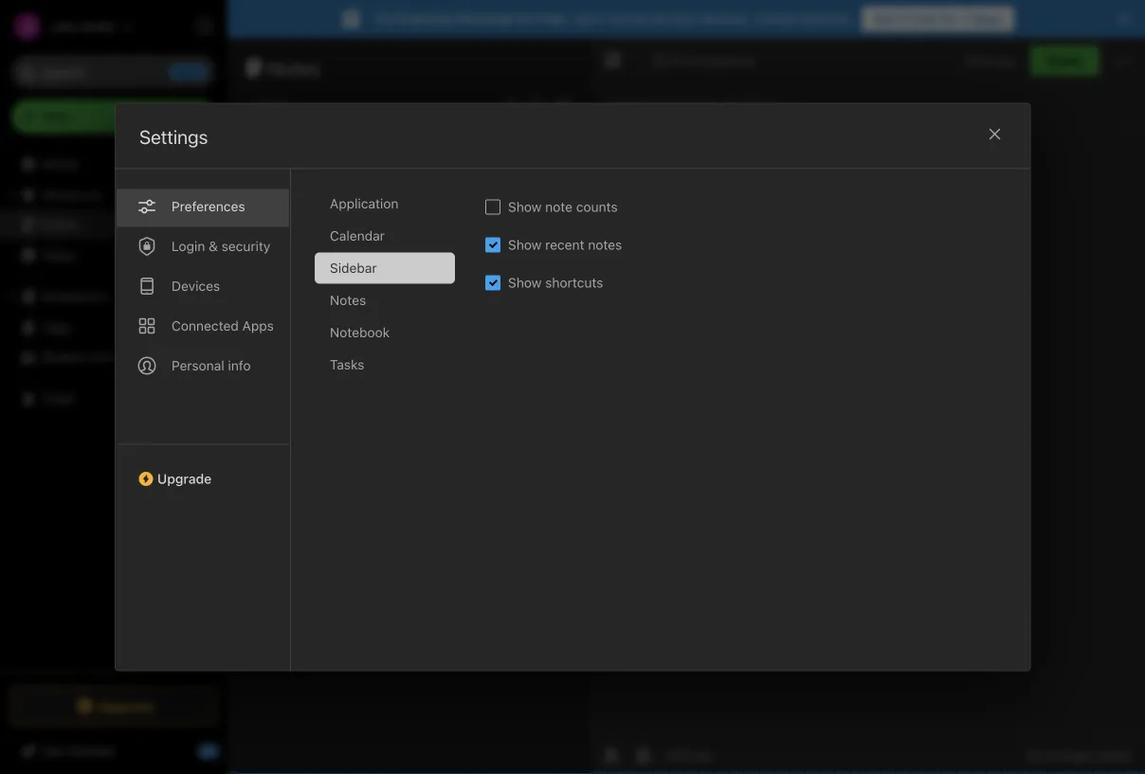 Task type: describe. For each thing, give the bounding box(es) containing it.
with
[[89, 349, 114, 365]]

for for free:
[[515, 11, 533, 27]]

note for show
[[545, 199, 572, 215]]

all changes saved
[[1027, 749, 1130, 763]]

show for show recent notes
[[508, 237, 542, 253]]

changes
[[1044, 749, 1093, 763]]

shared
[[42, 349, 85, 365]]

cancel
[[755, 11, 797, 27]]

tab list for show note counts
[[315, 188, 470, 671]]

tree containing home
[[0, 149, 228, 670]]

shortcuts button
[[0, 179, 227, 210]]

personal info
[[171, 358, 251, 374]]

tab list for calendar
[[115, 169, 291, 671]]

all
[[1027, 749, 1041, 763]]

shared with me
[[42, 349, 137, 365]]

your
[[670, 11, 697, 27]]

personal inside tab list
[[171, 358, 224, 374]]

Note Editor text field
[[589, 129, 1145, 736]]

note for 1
[[260, 97, 287, 113]]

show shortcuts
[[508, 275, 603, 291]]

get it free for 7 days button
[[862, 7, 1015, 31]]

expand notebooks image
[[5, 289, 20, 304]]

saved
[[1096, 749, 1130, 763]]

free:
[[536, 11, 568, 27]]

you
[[995, 53, 1015, 68]]

1 note
[[250, 97, 287, 113]]

sync
[[575, 11, 605, 27]]

notes inside tab
[[330, 292, 366, 308]]

it
[[899, 11, 908, 27]]

notes
[[588, 237, 622, 253]]

a few minutes ago
[[252, 206, 350, 219]]

application tab
[[315, 188, 455, 219]]

recent
[[545, 237, 584, 253]]

shortcuts
[[545, 275, 603, 291]]

shortcuts
[[43, 187, 102, 202]]

anytime.
[[800, 11, 853, 27]]

tasks button
[[0, 240, 227, 270]]

tags button
[[0, 312, 227, 342]]

new
[[42, 109, 69, 124]]

connected
[[171, 318, 239, 334]]

Show recent notes checkbox
[[485, 238, 500, 253]]

notebooks link
[[0, 282, 227, 312]]

show for show shortcuts
[[508, 275, 542, 291]]

sidebar tab
[[315, 253, 455, 284]]

first notebook button
[[647, 47, 762, 74]]

try
[[374, 11, 395, 27]]

&
[[208, 238, 218, 254]]

info
[[228, 358, 251, 374]]

a few minutes ago button
[[228, 129, 588, 243]]

Show note counts checkbox
[[485, 200, 500, 215]]

for for 7
[[940, 11, 959, 27]]

shared with me link
[[0, 342, 227, 373]]

Search text field
[[25, 55, 203, 89]]

share button
[[1031, 46, 1100, 76]]

only you
[[965, 53, 1015, 68]]

few
[[262, 206, 281, 219]]

evernote
[[398, 11, 454, 27]]

devices
[[171, 278, 220, 294]]

trash
[[42, 391, 76, 407]]

on
[[676, 96, 691, 112]]

me
[[118, 349, 137, 365]]

free
[[911, 11, 937, 27]]

share
[[1047, 53, 1084, 68]]

first notebook
[[670, 53, 755, 67]]

7
[[962, 11, 970, 27]]

home link
[[0, 149, 228, 179]]

trash link
[[0, 384, 227, 414]]

try evernote personal for free: sync across all your devices. cancel anytime.
[[374, 11, 853, 27]]

tasks tab
[[315, 349, 455, 381]]

home
[[42, 156, 78, 172]]



Task type: vqa. For each thing, say whether or not it's contained in the screenshot.
"start writing…" Text Field
no



Task type: locate. For each thing, give the bounding box(es) containing it.
show
[[508, 199, 542, 215], [508, 237, 542, 253], [508, 275, 542, 291]]

close image
[[983, 123, 1006, 146]]

1 horizontal spatial upgrade
[[157, 471, 211, 487]]

1 vertical spatial notebook
[[330, 325, 390, 340]]

1 horizontal spatial for
[[940, 11, 959, 27]]

0 vertical spatial note
[[260, 97, 287, 113]]

personal down connected
[[171, 358, 224, 374]]

calendar tab
[[315, 220, 455, 252]]

0 horizontal spatial tab list
[[115, 169, 291, 671]]

1 horizontal spatial notes
[[268, 57, 321, 79]]

0 horizontal spatial notes
[[42, 217, 78, 232]]

1 for from the left
[[515, 11, 533, 27]]

1 vertical spatial show
[[508, 237, 542, 253]]

0 vertical spatial show
[[508, 199, 542, 215]]

preferences
[[171, 199, 245, 214]]

notes
[[268, 57, 321, 79], [42, 217, 78, 232], [330, 292, 366, 308]]

personal right evernote
[[457, 11, 512, 27]]

upgrade button
[[115, 444, 290, 494], [11, 687, 216, 725]]

last edited on nov 17, 2023
[[604, 96, 774, 112]]

2 vertical spatial show
[[508, 275, 542, 291]]

tasks down notebook tab
[[330, 357, 364, 373]]

notebook
[[699, 53, 755, 67], [330, 325, 390, 340]]

days
[[973, 11, 1003, 27]]

0 vertical spatial tasks
[[42, 247, 76, 263]]

notebooks
[[43, 289, 109, 304]]

3 show from the top
[[508, 275, 542, 291]]

0 vertical spatial settings
[[239, 19, 288, 33]]

note left counts at the right top
[[545, 199, 572, 215]]

tasks inside tab
[[330, 357, 364, 373]]

settings right settings image
[[239, 19, 288, 33]]

2 vertical spatial notes
[[330, 292, 366, 308]]

show right show recent notes option
[[508, 237, 542, 253]]

ago
[[330, 206, 350, 219]]

for
[[515, 11, 533, 27], [940, 11, 959, 27]]

notes link
[[0, 210, 227, 240]]

0 horizontal spatial upgrade
[[98, 699, 154, 714]]

1 vertical spatial personal
[[171, 358, 224, 374]]

2 show from the top
[[508, 237, 542, 253]]

notebook down devices.
[[699, 53, 755, 67]]

1 horizontal spatial personal
[[457, 11, 512, 27]]

minutes
[[284, 206, 327, 219]]

settings inside 'tooltip'
[[239, 19, 288, 33]]

tasks
[[42, 247, 76, 263], [330, 357, 364, 373]]

0 vertical spatial notebook
[[699, 53, 755, 67]]

edited
[[634, 96, 672, 112]]

1 vertical spatial notes
[[42, 217, 78, 232]]

upgrade for the bottom upgrade popup button
[[98, 699, 154, 714]]

show right show note counts option
[[508, 199, 542, 215]]

new button
[[11, 100, 216, 134]]

tasks inside button
[[42, 247, 76, 263]]

0 horizontal spatial settings
[[139, 126, 208, 148]]

login & security
[[171, 238, 270, 254]]

0 horizontal spatial tasks
[[42, 247, 76, 263]]

1 vertical spatial tasks
[[330, 357, 364, 373]]

0 horizontal spatial note
[[260, 97, 287, 113]]

apps
[[242, 318, 274, 334]]

1 horizontal spatial tab list
[[315, 188, 470, 671]]

tab list containing preferences
[[115, 169, 291, 671]]

application
[[330, 196, 398, 211]]

nov
[[695, 96, 719, 112]]

tasks up notebooks
[[42, 247, 76, 263]]

notes down sidebar
[[330, 292, 366, 308]]

settings up home 'link'
[[139, 126, 208, 148]]

note window element
[[589, 38, 1145, 775]]

2 for from the left
[[940, 11, 959, 27]]

settings tooltip
[[210, 8, 303, 45]]

for inside get it free for 7 days button
[[940, 11, 959, 27]]

note right the 1
[[260, 97, 287, 113]]

Show shortcuts checkbox
[[485, 275, 500, 291]]

login
[[171, 238, 205, 254]]

1 vertical spatial note
[[545, 199, 572, 215]]

get it free for 7 days
[[873, 11, 1003, 27]]

tree
[[0, 149, 228, 670]]

notebook down notes tab
[[330, 325, 390, 340]]

0 horizontal spatial for
[[515, 11, 533, 27]]

all
[[653, 11, 666, 27]]

0 vertical spatial upgrade button
[[115, 444, 290, 494]]

notes up 1 note
[[268, 57, 321, 79]]

0 vertical spatial upgrade
[[157, 471, 211, 487]]

tags
[[43, 319, 72, 335]]

connected apps
[[171, 318, 274, 334]]

1 horizontal spatial tasks
[[330, 357, 364, 373]]

last
[[604, 96, 630, 112]]

personal
[[457, 11, 512, 27], [171, 358, 224, 374]]

only
[[965, 53, 991, 68]]

tab list
[[115, 169, 291, 671], [315, 188, 470, 671]]

0 vertical spatial notes
[[268, 57, 321, 79]]

note
[[260, 97, 287, 113], [545, 199, 572, 215]]

for left 7
[[940, 11, 959, 27]]

upgrade for upgrade popup button to the top
[[157, 471, 211, 487]]

1
[[250, 97, 256, 113]]

notes tab
[[315, 285, 455, 316]]

expand note image
[[602, 49, 625, 72]]

first
[[670, 53, 696, 67]]

show right show shortcuts option
[[508, 275, 542, 291]]

notebook inside button
[[699, 53, 755, 67]]

1 horizontal spatial settings
[[239, 19, 288, 33]]

a
[[252, 206, 258, 219]]

0 horizontal spatial personal
[[171, 358, 224, 374]]

1 vertical spatial settings
[[139, 126, 208, 148]]

across
[[609, 11, 649, 27]]

for left free:
[[515, 11, 533, 27]]

show recent notes
[[508, 237, 622, 253]]

counts
[[576, 199, 618, 215]]

17,
[[722, 96, 738, 112]]

add tag image
[[632, 744, 655, 767]]

None search field
[[25, 55, 203, 89]]

notes down shortcuts
[[42, 217, 78, 232]]

notebook tab
[[315, 317, 455, 348]]

devices.
[[700, 11, 751, 27]]

sidebar
[[330, 260, 377, 276]]

upgrade
[[157, 471, 211, 487], [98, 699, 154, 714]]

0 vertical spatial personal
[[457, 11, 512, 27]]

settings
[[239, 19, 288, 33], [139, 126, 208, 148]]

add a reminder image
[[600, 744, 623, 767]]

2023
[[742, 96, 774, 112]]

1 show from the top
[[508, 199, 542, 215]]

upgrade inside tab list
[[157, 471, 211, 487]]

security
[[221, 238, 270, 254]]

show note counts
[[508, 199, 618, 215]]

1 vertical spatial upgrade button
[[11, 687, 216, 725]]

0 horizontal spatial notebook
[[330, 325, 390, 340]]

1 vertical spatial upgrade
[[98, 699, 154, 714]]

show for show note counts
[[508, 199, 542, 215]]

notebook inside tab
[[330, 325, 390, 340]]

settings image
[[193, 15, 216, 38]]

calendar
[[330, 228, 385, 244]]

1 horizontal spatial notebook
[[699, 53, 755, 67]]

tab list containing application
[[315, 188, 470, 671]]

2 horizontal spatial notes
[[330, 292, 366, 308]]

get
[[873, 11, 896, 27]]

1 horizontal spatial note
[[545, 199, 572, 215]]



